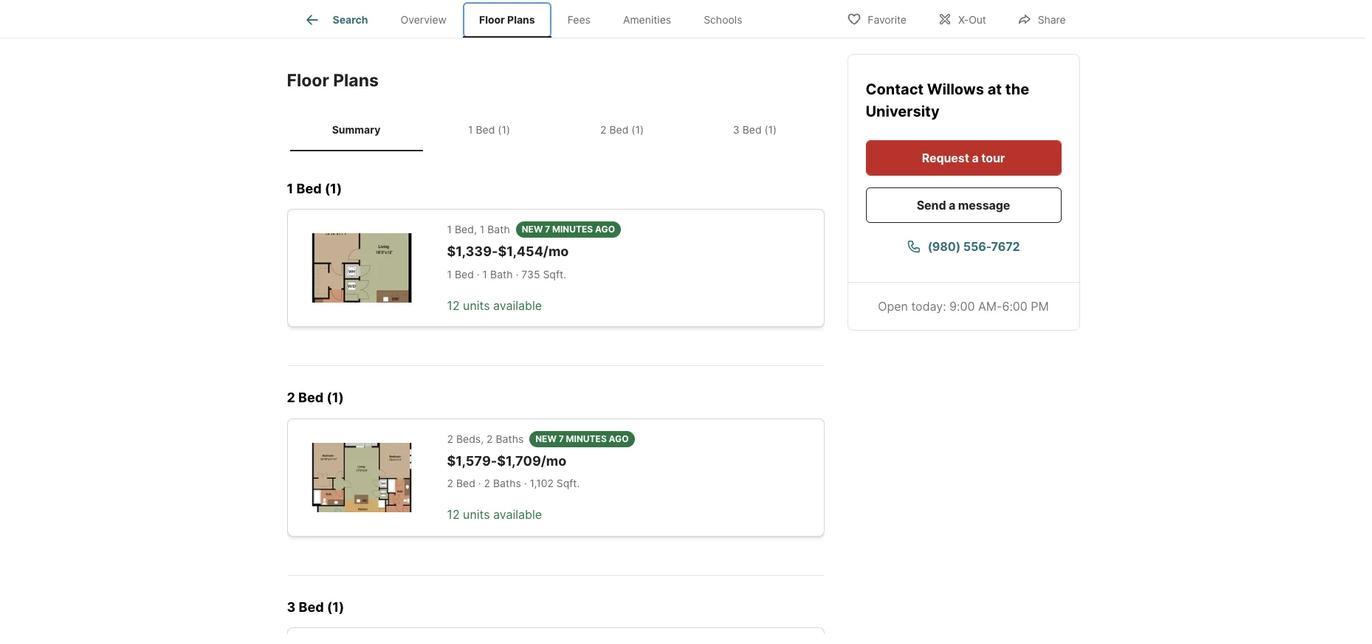Task type: locate. For each thing, give the bounding box(es) containing it.
willows at the university
[[866, 80, 1030, 120]]

12
[[447, 298, 460, 313], [447, 508, 460, 522]]

sqft. for $1,579-$1,709/mo
[[557, 477, 580, 490]]

(980) 556-7672 link
[[866, 228, 1062, 264]]

$1,339-$1,454/mo
[[447, 244, 569, 259]]

1
[[468, 124, 473, 136], [287, 181, 293, 196], [447, 223, 452, 236], [480, 223, 485, 236], [447, 268, 452, 280], [483, 268, 488, 280]]

12 units available down the 2 bed · 2 baths · 1,102 sqft.
[[447, 508, 542, 522]]

3 bed (1)
[[733, 124, 777, 136], [287, 600, 344, 615]]

0 vertical spatial sqft.
[[543, 268, 566, 280]]

1 12 units available from the top
[[447, 298, 542, 313]]

$1,579-$1,709/mo
[[447, 453, 567, 469]]

fees
[[568, 13, 591, 26]]

floor plans up summary
[[287, 70, 379, 90]]

2 bed (1) inside tab
[[600, 124, 644, 136]]

0 vertical spatial minutes
[[552, 224, 593, 235]]

willows
[[927, 80, 985, 97]]

new for $1,454/mo
[[522, 224, 543, 235]]

a inside request a tour button
[[972, 150, 979, 165]]

12 down the $1,339-
[[447, 298, 460, 313]]

(980) 556-7672 button
[[866, 228, 1062, 264]]

(980)
[[928, 239, 961, 253]]

ago
[[595, 224, 615, 235], [609, 433, 629, 444]]

floor plans tab
[[463, 2, 551, 38]]

1,102
[[530, 477, 554, 490]]

units for $1,709/mo
[[463, 508, 490, 522]]

0 vertical spatial 12
[[447, 298, 460, 313]]

0 vertical spatial new
[[522, 224, 543, 235]]

7 up $1,454/mo
[[545, 224, 550, 235]]

tab list
[[287, 0, 771, 38], [287, 109, 825, 151]]

0 vertical spatial 12 units available
[[447, 298, 542, 313]]

available down 1 bed · 1 bath · 735 sqft.
[[493, 298, 542, 313]]

floor inside tab
[[479, 13, 505, 26]]

minutes for $1,454/mo
[[552, 224, 593, 235]]

0 vertical spatial tab list
[[287, 0, 771, 38]]

1 vertical spatial 3 bed (1)
[[287, 600, 344, 615]]

2
[[600, 124, 607, 136], [287, 390, 295, 406], [447, 433, 453, 445], [487, 433, 493, 445], [447, 477, 453, 490], [484, 477, 490, 490]]

baths down $1,579-$1,709/mo at the bottom left
[[493, 477, 521, 490]]

1 horizontal spatial floor plans
[[479, 13, 535, 26]]

floor plans
[[479, 13, 535, 26], [287, 70, 379, 90]]

1 horizontal spatial 3 bed (1)
[[733, 124, 777, 136]]

amenities
[[623, 13, 671, 26]]

$1,454/mo
[[498, 244, 569, 259]]

new
[[522, 224, 543, 235], [536, 433, 557, 444]]

556-
[[964, 239, 992, 253]]

1 bed (1)
[[468, 124, 510, 136], [287, 181, 342, 196]]

new up $1,454/mo
[[522, 224, 543, 235]]

12 for $1,339-
[[447, 298, 460, 313]]

overview tab
[[384, 2, 463, 38]]

1 vertical spatial tab list
[[287, 109, 825, 151]]

1 12 from the top
[[447, 298, 460, 313]]

1 horizontal spatial 7
[[559, 433, 564, 444]]

12 units available
[[447, 298, 542, 313], [447, 508, 542, 522]]

a left the tour
[[972, 150, 979, 165]]

1 vertical spatial 2 bed (1)
[[287, 390, 344, 406]]

1 horizontal spatial a
[[972, 150, 979, 165]]

bath up $1,339-$1,454/mo
[[488, 223, 510, 236]]

0 vertical spatial ago
[[595, 224, 615, 235]]

1 horizontal spatial 1 bed (1)
[[468, 124, 510, 136]]

1 vertical spatial new
[[536, 433, 557, 444]]

1 vertical spatial floor
[[287, 70, 329, 90]]

bed,
[[455, 223, 477, 236]]

1 vertical spatial sqft.
[[557, 477, 580, 490]]

units down 1 bed · 1 bath · 735 sqft.
[[463, 298, 490, 313]]

·
[[477, 268, 480, 280], [516, 268, 519, 280], [478, 477, 481, 490], [524, 477, 527, 490]]

7 up the $1,709/mo
[[559, 433, 564, 444]]

735
[[522, 268, 540, 280]]

0 vertical spatial 1 bed (1)
[[468, 124, 510, 136]]

minutes up the $1,709/mo
[[566, 433, 607, 444]]

6:00
[[1003, 298, 1028, 313]]

new up the $1,709/mo
[[536, 433, 557, 444]]

floor right 'overview'
[[479, 13, 505, 26]]

2 12 from the top
[[447, 508, 460, 522]]

2 bed (1) tab
[[556, 112, 689, 148]]

1 horizontal spatial floor
[[479, 13, 505, 26]]

3 inside "tab"
[[733, 124, 740, 136]]

12 units available down 1 bed · 1 bath · 735 sqft.
[[447, 298, 542, 313]]

floor down search link at left
[[287, 70, 329, 90]]

tab list containing summary
[[287, 109, 825, 151]]

0 vertical spatial baths
[[496, 433, 524, 445]]

sqft. right 1,102
[[557, 477, 580, 490]]

summary
[[332, 124, 381, 136]]

0 horizontal spatial a
[[949, 197, 956, 212]]

search link
[[303, 11, 368, 29]]

x-out
[[959, 13, 987, 25]]

1 horizontal spatial 2 bed (1)
[[600, 124, 644, 136]]

new 7 minutes ago up the $1,709/mo
[[536, 433, 629, 444]]

0 horizontal spatial plans
[[333, 70, 379, 90]]

1 vertical spatial minutes
[[566, 433, 607, 444]]

1 vertical spatial 12 units available
[[447, 508, 542, 522]]

available
[[493, 298, 542, 313], [493, 508, 542, 522]]

plans up summary
[[333, 70, 379, 90]]

$1,339-
[[447, 244, 498, 259]]

2 units from the top
[[463, 508, 490, 522]]

plans
[[507, 13, 535, 26], [333, 70, 379, 90]]

sqft.
[[543, 268, 566, 280], [557, 477, 580, 490]]

a
[[972, 150, 979, 165], [949, 197, 956, 212]]

1 vertical spatial units
[[463, 508, 490, 522]]

university
[[866, 102, 940, 120]]

1 horizontal spatial 3
[[733, 124, 740, 136]]

floor
[[479, 13, 505, 26], [287, 70, 329, 90]]

share
[[1038, 13, 1066, 25]]

1 available from the top
[[493, 298, 542, 313]]

(1) inside "tab"
[[765, 124, 777, 136]]

baths
[[496, 433, 524, 445], [493, 477, 521, 490]]

(1)
[[498, 124, 510, 136], [632, 124, 644, 136], [765, 124, 777, 136], [325, 181, 342, 196], [327, 390, 344, 406], [327, 600, 344, 615]]

0 vertical spatial 3
[[733, 124, 740, 136]]

ago for $1,709/mo
[[609, 433, 629, 444]]

2 beds, 2 baths
[[447, 433, 524, 445]]

x-out button
[[925, 3, 999, 34]]

0 horizontal spatial 7
[[545, 224, 550, 235]]

1 horizontal spatial plans
[[507, 13, 535, 26]]

2 available from the top
[[493, 508, 542, 522]]

7
[[545, 224, 550, 235], [559, 433, 564, 444]]

0 vertical spatial a
[[972, 150, 979, 165]]

12 down the $1,579-
[[447, 508, 460, 522]]

new 7 minutes ago for $1,454/mo
[[522, 224, 615, 235]]

1 vertical spatial new 7 minutes ago
[[536, 433, 629, 444]]

0 vertical spatial units
[[463, 298, 490, 313]]

0 vertical spatial floor
[[479, 13, 505, 26]]

1 inside tab
[[468, 124, 473, 136]]

minutes
[[552, 224, 593, 235], [566, 433, 607, 444]]

12 for $1,579-
[[447, 508, 460, 522]]

0 horizontal spatial floor plans
[[287, 70, 379, 90]]

bed
[[476, 124, 495, 136], [610, 124, 629, 136], [743, 124, 762, 136], [297, 181, 322, 196], [455, 268, 474, 280], [298, 390, 324, 406], [456, 477, 476, 490], [299, 600, 324, 615]]

schools tab
[[688, 2, 759, 38]]

0 vertical spatial new 7 minutes ago
[[522, 224, 615, 235]]

sqft. right 735
[[543, 268, 566, 280]]

baths up $1,579-$1,709/mo at the bottom left
[[496, 433, 524, 445]]

floor plans left fees
[[479, 13, 535, 26]]

available down the 2 bed · 2 baths · 1,102 sqft.
[[493, 508, 542, 522]]

minutes up $1,454/mo
[[552, 224, 593, 235]]

1 units from the top
[[463, 298, 490, 313]]

7 for $1,339-$1,454/mo
[[545, 224, 550, 235]]

a inside "send a message" button
[[949, 197, 956, 212]]

minutes for $1,709/mo
[[566, 433, 607, 444]]

1 vertical spatial a
[[949, 197, 956, 212]]

new 7 minutes ago
[[522, 224, 615, 235], [536, 433, 629, 444]]

2 bed (1)
[[600, 124, 644, 136], [287, 390, 344, 406]]

1 vertical spatial 3
[[287, 600, 296, 615]]

1 vertical spatial 7
[[559, 433, 564, 444]]

2 12 units available from the top
[[447, 508, 542, 522]]

summary tab
[[290, 112, 423, 148]]

pm
[[1031, 298, 1049, 313]]

0 vertical spatial plans
[[507, 13, 535, 26]]

bath down $1,339-$1,454/mo
[[490, 268, 513, 280]]

0 vertical spatial 3 bed (1)
[[733, 124, 777, 136]]

bath
[[488, 223, 510, 236], [490, 268, 513, 280]]

contact
[[866, 80, 927, 97]]

send
[[917, 197, 946, 212]]

0 horizontal spatial 1 bed (1)
[[287, 181, 342, 196]]

1 vertical spatial available
[[493, 508, 542, 522]]

amenities tab
[[607, 2, 688, 38]]

units down the 2 bed · 2 baths · 1,102 sqft.
[[463, 508, 490, 522]]

0 vertical spatial floor plans
[[479, 13, 535, 26]]

1 tab list from the top
[[287, 0, 771, 38]]

1 vertical spatial ago
[[609, 433, 629, 444]]

0 horizontal spatial 3
[[287, 600, 296, 615]]

1 vertical spatial 1 bed (1)
[[287, 181, 342, 196]]

0 vertical spatial 2 bed (1)
[[600, 124, 644, 136]]

· left 1,102
[[524, 477, 527, 490]]

2 tab list from the top
[[287, 109, 825, 151]]

plans left fees
[[507, 13, 535, 26]]

0 vertical spatial 7
[[545, 224, 550, 235]]

1 vertical spatial 12
[[447, 508, 460, 522]]

3
[[733, 124, 740, 136], [287, 600, 296, 615]]

0 vertical spatial available
[[493, 298, 542, 313]]

a right "send"
[[949, 197, 956, 212]]

new 7 minutes ago up $1,454/mo
[[522, 224, 615, 235]]

3 bed (1) inside 3 bed (1) "tab"
[[733, 124, 777, 136]]

units
[[463, 298, 490, 313], [463, 508, 490, 522]]



Task type: vqa. For each thing, say whether or not it's contained in the screenshot.
next 'image'
no



Task type: describe. For each thing, give the bounding box(es) containing it.
(980) 556-7672
[[928, 239, 1020, 253]]

2 beds, 2 baths image
[[311, 443, 412, 512]]

the
[[1006, 80, 1030, 97]]

7 for $1,579-$1,709/mo
[[559, 433, 564, 444]]

am-
[[979, 298, 1003, 313]]

· down the $1,339-
[[477, 268, 480, 280]]

plans inside tab
[[507, 13, 535, 26]]

share button
[[1005, 3, 1079, 34]]

message
[[959, 197, 1011, 212]]

today:
[[912, 298, 947, 313]]

a for send
[[949, 197, 956, 212]]

tab list containing search
[[287, 0, 771, 38]]

tour
[[982, 150, 1005, 165]]

fees tab
[[551, 2, 607, 38]]

12 units available for $1,454/mo
[[447, 298, 542, 313]]

3 bed (1) tab
[[689, 112, 822, 148]]

0 horizontal spatial 3 bed (1)
[[287, 600, 344, 615]]

12 units available for $1,709/mo
[[447, 508, 542, 522]]

out
[[969, 13, 987, 25]]

new 7 minutes ago for $1,709/mo
[[536, 433, 629, 444]]

0 horizontal spatial 2 bed (1)
[[287, 390, 344, 406]]

open
[[878, 298, 908, 313]]

ago for $1,454/mo
[[595, 224, 615, 235]]

1 vertical spatial plans
[[333, 70, 379, 90]]

request a tour button
[[866, 140, 1062, 175]]

open today: 9:00 am-6:00 pm
[[878, 298, 1049, 313]]

search
[[333, 13, 368, 26]]

overview
[[401, 13, 447, 26]]

send a message button
[[866, 187, 1062, 222]]

0 vertical spatial bath
[[488, 223, 510, 236]]

beds,
[[456, 433, 484, 445]]

7672
[[992, 239, 1020, 253]]

available for $1,579-
[[493, 508, 542, 522]]

1 vertical spatial bath
[[490, 268, 513, 280]]

· left 735
[[516, 268, 519, 280]]

send a message
[[917, 197, 1011, 212]]

0 horizontal spatial floor
[[287, 70, 329, 90]]

9:00
[[950, 298, 975, 313]]

1 bed, 1 bath image
[[311, 234, 412, 303]]

new for $1,709/mo
[[536, 433, 557, 444]]

1 bed (1) inside tab
[[468, 124, 510, 136]]

1 vertical spatial baths
[[493, 477, 521, 490]]

1 bed (1) tab
[[423, 112, 556, 148]]

x-
[[959, 13, 969, 25]]

$1,709/mo
[[497, 453, 567, 469]]

available for $1,339-
[[493, 298, 542, 313]]

at
[[988, 80, 1002, 97]]

1 bed · 1 bath · 735 sqft.
[[447, 268, 566, 280]]

2 inside 2 bed (1) tab
[[600, 124, 607, 136]]

bed inside "tab"
[[743, 124, 762, 136]]

· down the $1,579-
[[478, 477, 481, 490]]

2 bed · 2 baths · 1,102 sqft.
[[447, 477, 580, 490]]

1 bed, 1 bath
[[447, 223, 510, 236]]

favorite button
[[835, 3, 919, 34]]

$1,579-
[[447, 453, 497, 469]]

sqft. for $1,339-$1,454/mo
[[543, 268, 566, 280]]

request a tour
[[922, 150, 1005, 165]]

favorite
[[868, 13, 907, 25]]

1 vertical spatial floor plans
[[287, 70, 379, 90]]

request
[[922, 150, 970, 165]]

units for $1,454/mo
[[463, 298, 490, 313]]

schools
[[704, 13, 743, 26]]

floor plans inside tab
[[479, 13, 535, 26]]

a for request
[[972, 150, 979, 165]]



